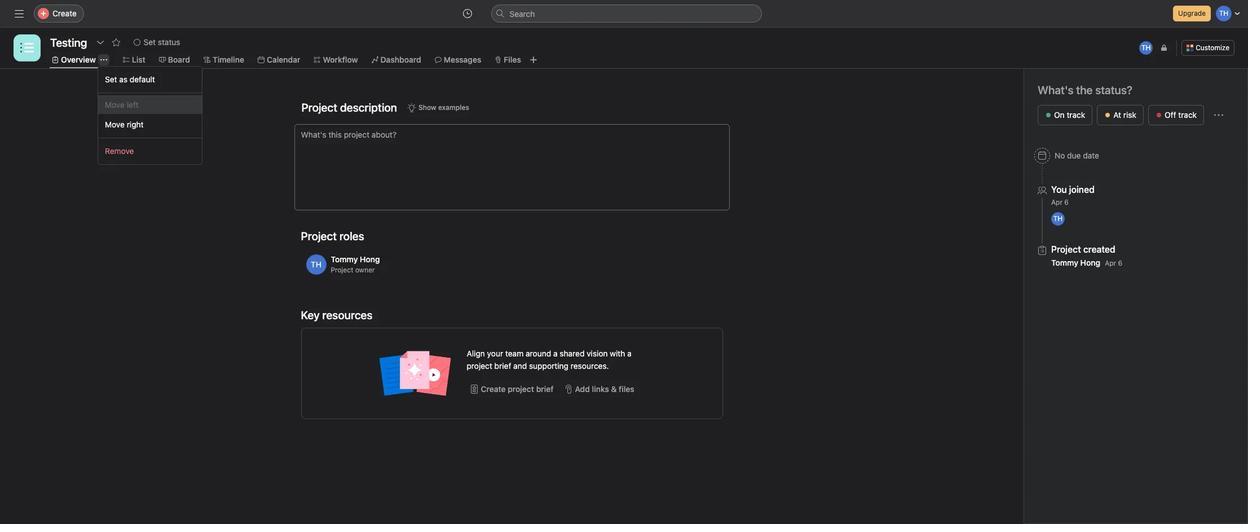 Task type: describe. For each thing, give the bounding box(es) containing it.
create for create
[[52, 8, 77, 18]]

history image
[[463, 9, 472, 18]]

Search tasks, projects, and more text field
[[491, 5, 762, 23]]

show
[[419, 103, 437, 112]]

on track
[[1055, 110, 1086, 120]]

project roles
[[301, 230, 364, 243]]

default
[[130, 74, 155, 84]]

create project brief button
[[467, 379, 557, 400]]

examples
[[438, 103, 469, 112]]

2 a from the left
[[628, 349, 632, 358]]

status
[[158, 37, 180, 47]]

Project description title text field
[[294, 96, 400, 120]]

what's
[[1038, 84, 1074, 96]]

off track button
[[1149, 105, 1205, 125]]

on track button
[[1038, 105, 1093, 125]]

th inside button
[[1142, 43, 1151, 52]]

add links & files
[[575, 384, 635, 394]]

set as default
[[105, 74, 155, 84]]

create for create project brief
[[481, 384, 506, 394]]

list
[[132, 55, 145, 64]]

off track
[[1165, 110, 1197, 120]]

what's the status?
[[1038, 84, 1133, 96]]

add
[[575, 384, 590, 394]]

set for set as default
[[105, 74, 117, 84]]

board
[[168, 55, 190, 64]]

more actions image
[[1215, 111, 1224, 120]]

vision
[[587, 349, 608, 358]]

hong
[[1081, 258, 1101, 267]]

calendar
[[267, 55, 300, 64]]

due
[[1068, 151, 1081, 160]]

on
[[1055, 110, 1065, 120]]

track for on track
[[1067, 110, 1086, 120]]

resources.
[[571, 361, 609, 371]]

tommy hong
[[331, 254, 380, 264]]

at
[[1114, 110, 1122, 120]]

&
[[611, 384, 617, 394]]

move right
[[105, 120, 144, 129]]

you joined button
[[1052, 184, 1095, 195]]

no due date button
[[1030, 146, 1105, 166]]

dashboard link
[[372, 54, 421, 66]]

add tab image
[[529, 55, 538, 64]]

team
[[506, 349, 524, 358]]

show examples button
[[402, 100, 474, 116]]

customize button
[[1182, 40, 1235, 56]]

at risk
[[1114, 110, 1137, 120]]

apr inside project created tommy hong apr 6
[[1106, 259, 1117, 267]]

date
[[1084, 151, 1100, 160]]

project created
[[1052, 244, 1116, 254]]

timeline link
[[204, 54, 244, 66]]

project created tommy hong apr 6
[[1052, 244, 1123, 267]]

tommy hong link
[[1052, 258, 1101, 267]]

no
[[1055, 151, 1066, 160]]

list image
[[20, 41, 34, 55]]

calendar link
[[258, 54, 300, 66]]

expand sidebar image
[[15, 9, 24, 18]]

off
[[1165, 110, 1177, 120]]

files
[[619, 384, 635, 394]]

brief inside create project brief button
[[536, 384, 554, 394]]

track for off track
[[1179, 110, 1197, 120]]

workflow
[[323, 55, 358, 64]]

apr inside 'you joined apr 6'
[[1052, 198, 1063, 207]]

6 inside project created tommy hong apr 6
[[1119, 259, 1123, 267]]

risk
[[1124, 110, 1137, 120]]

workflow link
[[314, 54, 358, 66]]

your
[[487, 349, 503, 358]]

move for move left
[[105, 100, 125, 109]]

0 horizontal spatial th
[[1054, 214, 1063, 223]]

align
[[467, 349, 485, 358]]

joined
[[1070, 185, 1095, 195]]

upgrade
[[1179, 9, 1206, 17]]

and
[[514, 361, 527, 371]]



Task type: vqa. For each thing, say whether or not it's contained in the screenshot.
Projects element
no



Task type: locate. For each thing, give the bounding box(es) containing it.
0 horizontal spatial apr
[[1052, 198, 1063, 207]]

upgrade button
[[1174, 6, 1211, 21]]

a up the supporting
[[554, 349, 558, 358]]

create project brief
[[481, 384, 554, 394]]

messages
[[444, 55, 482, 64]]

0 horizontal spatial set
[[105, 74, 117, 84]]

overview
[[61, 55, 96, 64]]

1 move from the top
[[105, 100, 125, 109]]

you
[[1052, 185, 1067, 195]]

th
[[1142, 43, 1151, 52], [1054, 214, 1063, 223]]

0 vertical spatial move
[[105, 100, 125, 109]]

the status?
[[1077, 84, 1133, 96]]

6
[[1065, 198, 1069, 207], [1119, 259, 1123, 267]]

create inside create popup button
[[52, 8, 77, 18]]

set left status
[[144, 37, 156, 47]]

move left 'right'
[[105, 120, 125, 129]]

1 vertical spatial move
[[105, 120, 125, 129]]

1 track from the left
[[1067, 110, 1086, 120]]

list link
[[123, 54, 145, 66]]

dashboard
[[381, 55, 421, 64]]

supporting
[[529, 361, 569, 371]]

6 right hong
[[1119, 259, 1123, 267]]

apr right hong
[[1106, 259, 1117, 267]]

a right with
[[628, 349, 632, 358]]

0 horizontal spatial create
[[52, 8, 77, 18]]

move left menu item
[[98, 95, 202, 114]]

tommy hong project owner
[[331, 254, 380, 274]]

1 a from the left
[[554, 349, 558, 358]]

project
[[467, 361, 493, 371], [508, 384, 534, 394]]

1 vertical spatial 6
[[1119, 259, 1123, 267]]

6 inside 'you joined apr 6'
[[1065, 198, 1069, 207]]

left
[[127, 100, 139, 109]]

owner
[[355, 266, 375, 274]]

0 horizontal spatial track
[[1067, 110, 1086, 120]]

0 vertical spatial project
[[467, 361, 493, 371]]

0 horizontal spatial project
[[467, 361, 493, 371]]

project down 'align'
[[467, 361, 493, 371]]

track right "off"
[[1179, 110, 1197, 120]]

as
[[119, 74, 128, 84]]

1 vertical spatial project
[[508, 384, 534, 394]]

0 vertical spatial 6
[[1065, 198, 1069, 207]]

create inside create project brief button
[[481, 384, 506, 394]]

track
[[1067, 110, 1086, 120], [1179, 110, 1197, 120]]

brief down your
[[495, 361, 511, 371]]

create right expand sidebar icon
[[52, 8, 77, 18]]

right
[[127, 120, 144, 129]]

1 vertical spatial apr
[[1106, 259, 1117, 267]]

files link
[[495, 54, 521, 66]]

a
[[554, 349, 558, 358], [628, 349, 632, 358]]

th down 'you joined apr 6' in the right top of the page
[[1054, 214, 1063, 223]]

add links & files button
[[561, 379, 638, 400]]

set left as
[[105, 74, 117, 84]]

track right the 'on'
[[1067, 110, 1086, 120]]

0 vertical spatial th
[[1142, 43, 1151, 52]]

add to starred image
[[111, 38, 120, 47]]

show options image
[[96, 38, 105, 47]]

set status
[[144, 37, 180, 47]]

1 horizontal spatial create
[[481, 384, 506, 394]]

shared
[[560, 349, 585, 358]]

files
[[504, 55, 521, 64]]

project down and
[[508, 384, 534, 394]]

0 horizontal spatial brief
[[495, 361, 511, 371]]

6 down you joined button
[[1065, 198, 1069, 207]]

timeline
[[213, 55, 244, 64]]

board link
[[159, 54, 190, 66]]

1 horizontal spatial track
[[1179, 110, 1197, 120]]

1 horizontal spatial th
[[1142, 43, 1151, 52]]

2 track from the left
[[1179, 110, 1197, 120]]

messages link
[[435, 54, 482, 66]]

no due date
[[1055, 151, 1100, 160]]

0 vertical spatial brief
[[495, 361, 511, 371]]

1 horizontal spatial apr
[[1106, 259, 1117, 267]]

0 vertical spatial create
[[52, 8, 77, 18]]

move left left
[[105, 100, 125, 109]]

customize
[[1196, 43, 1230, 52]]

project inside align your team around a shared vision with a project brief and supporting resources.
[[467, 361, 493, 371]]

apr
[[1052, 198, 1063, 207], [1106, 259, 1117, 267]]

project inside button
[[508, 384, 534, 394]]

track inside "button"
[[1179, 110, 1197, 120]]

move for move right
[[105, 120, 125, 129]]

move left
[[105, 100, 139, 109]]

you joined apr 6
[[1052, 185, 1095, 207]]

th left manage members image
[[1142, 43, 1151, 52]]

1 vertical spatial th
[[1054, 214, 1063, 223]]

1 vertical spatial brief
[[536, 384, 554, 394]]

show examples
[[419, 103, 469, 112]]

0 horizontal spatial a
[[554, 349, 558, 358]]

move
[[105, 100, 125, 109], [105, 120, 125, 129]]

set
[[144, 37, 156, 47], [105, 74, 117, 84]]

1 vertical spatial create
[[481, 384, 506, 394]]

align your team around a shared vision with a project brief and supporting resources.
[[467, 349, 632, 371]]

apr down you on the right of page
[[1052, 198, 1063, 207]]

move inside menu item
[[105, 100, 125, 109]]

tommy
[[1052, 258, 1079, 267]]

set inside set status popup button
[[144, 37, 156, 47]]

around
[[526, 349, 551, 358]]

1 horizontal spatial brief
[[536, 384, 554, 394]]

overview link
[[52, 54, 96, 66]]

None text field
[[47, 32, 90, 52]]

brief inside align your team around a shared vision with a project brief and supporting resources.
[[495, 361, 511, 371]]

remove
[[105, 146, 134, 156]]

1 horizontal spatial project
[[508, 384, 534, 394]]

project
[[331, 266, 354, 274]]

manage members image
[[1161, 45, 1168, 51]]

th button
[[1139, 40, 1155, 56]]

track inside button
[[1067, 110, 1086, 120]]

1 horizontal spatial set
[[144, 37, 156, 47]]

set for set status
[[144, 37, 156, 47]]

set status button
[[128, 34, 185, 50]]

brief down the supporting
[[536, 384, 554, 394]]

with
[[610, 349, 625, 358]]

create down your
[[481, 384, 506, 394]]

0 horizontal spatial 6
[[1065, 198, 1069, 207]]

key resources
[[301, 309, 373, 322]]

links
[[592, 384, 609, 394]]

0 vertical spatial set
[[144, 37, 156, 47]]

2 move from the top
[[105, 120, 125, 129]]

brief
[[495, 361, 511, 371], [536, 384, 554, 394]]

at risk button
[[1098, 105, 1144, 125]]

1 vertical spatial set
[[105, 74, 117, 84]]

1 horizontal spatial 6
[[1119, 259, 1123, 267]]

create button
[[34, 5, 84, 23]]

0 vertical spatial apr
[[1052, 198, 1063, 207]]

1 horizontal spatial a
[[628, 349, 632, 358]]

create
[[52, 8, 77, 18], [481, 384, 506, 394]]

tab actions image
[[100, 56, 107, 63]]



